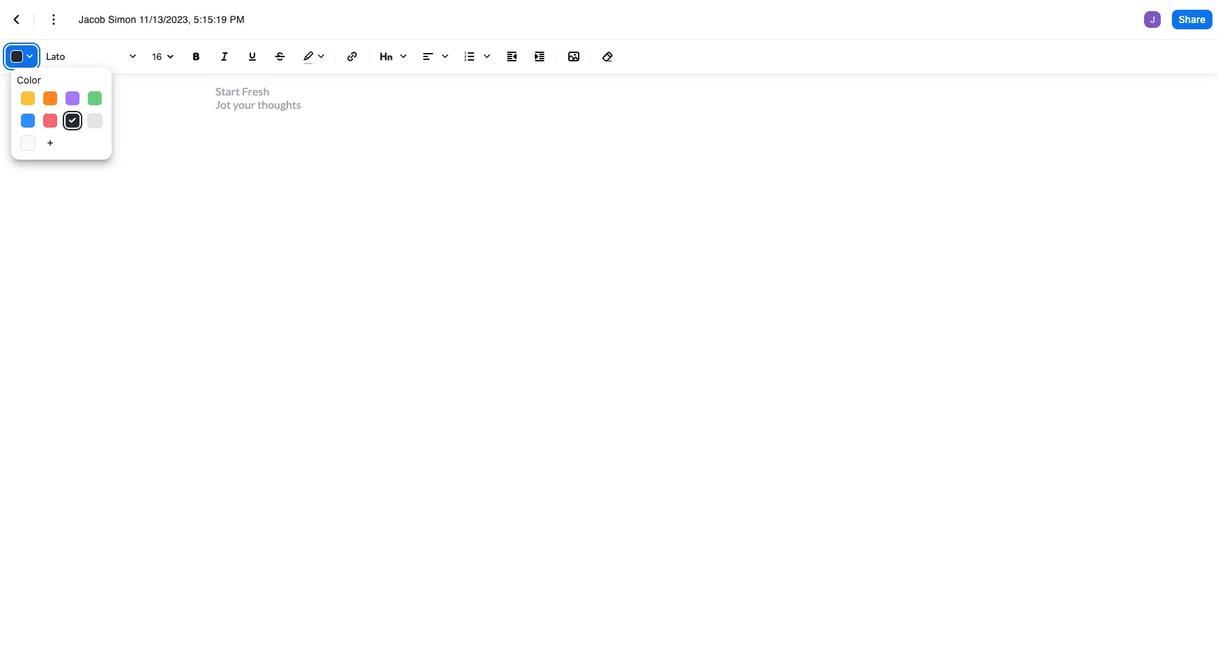 Task type: vqa. For each thing, say whether or not it's contained in the screenshot.
Heading image
yes



Task type: locate. For each thing, give the bounding box(es) containing it.
purple option
[[66, 91, 80, 105]]

share button
[[1172, 10, 1213, 29]]

strikethrough image
[[272, 48, 289, 65]]

green option
[[88, 91, 102, 105]]

share
[[1179, 13, 1206, 25]]

clear style image
[[600, 48, 617, 65]]

black option
[[66, 114, 80, 128]]

text align image
[[417, 45, 453, 68]]

underline image
[[244, 48, 261, 65]]

italic image
[[216, 48, 233, 65]]

black image
[[69, 118, 76, 123]]

link image
[[344, 48, 361, 65]]

gray option
[[88, 114, 102, 128]]

color list box
[[11, 68, 112, 160]]

text highlight image
[[297, 45, 329, 68]]

None text field
[[79, 13, 259, 27]]



Task type: describe. For each thing, give the bounding box(es) containing it.
more image
[[45, 11, 62, 28]]

increase indent image
[[531, 48, 548, 65]]

blue option
[[21, 114, 35, 128]]

orange option
[[43, 91, 57, 105]]

color option
[[17, 73, 106, 87]]

heading image
[[375, 45, 412, 68]]

all notes image
[[8, 11, 25, 28]]

insert image image
[[566, 48, 582, 65]]

red option
[[43, 114, 57, 128]]

yellow option
[[21, 91, 35, 105]]

bold image
[[188, 48, 205, 65]]

font image
[[43, 45, 141, 68]]

white option
[[21, 136, 35, 150]]

list image
[[459, 45, 495, 68]]

jacob simon image
[[1144, 11, 1161, 28]]

decrease indent image
[[504, 48, 520, 65]]

color
[[17, 74, 41, 86]]



